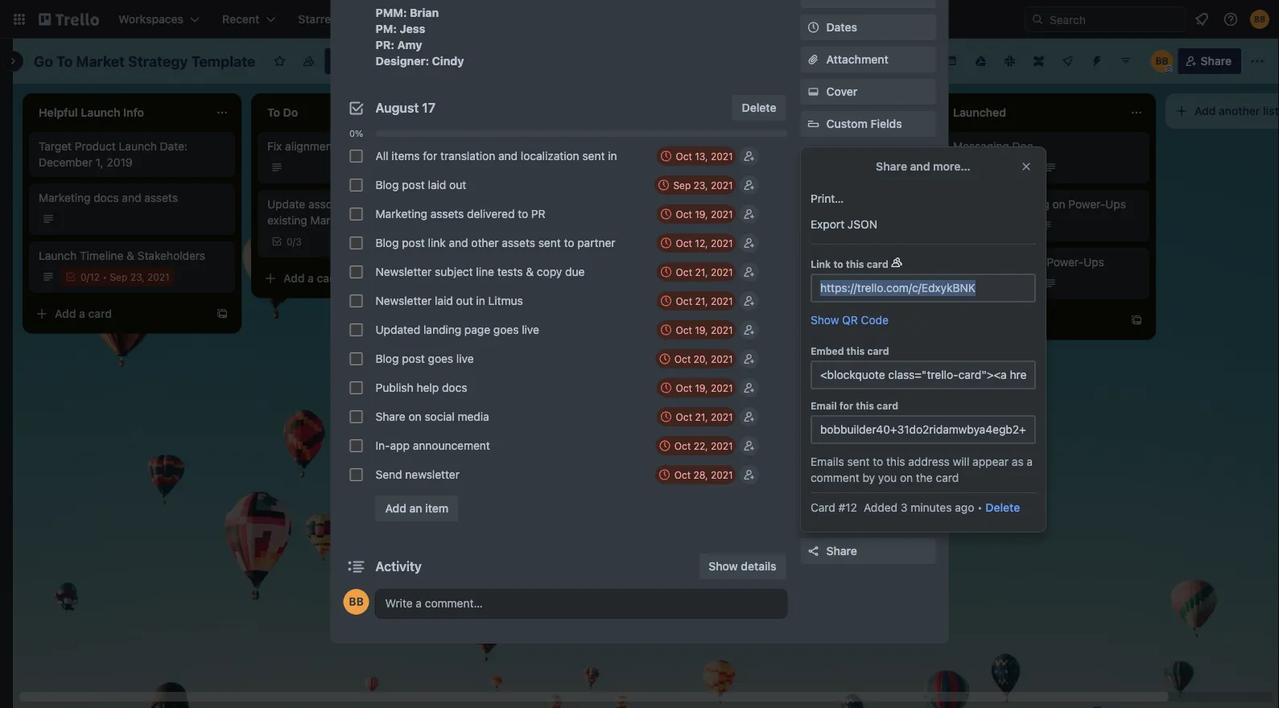 Task type: vqa. For each thing, say whether or not it's contained in the screenshot.
the 'new'
no



Task type: describe. For each thing, give the bounding box(es) containing it.
export
[[811, 218, 845, 231]]

1 horizontal spatial in
[[608, 149, 617, 163]]

2021 for tests
[[711, 267, 733, 278]]

jul for app
[[744, 278, 758, 289]]

show for show qr code
[[811, 314, 840, 327]]

cover
[[827, 85, 858, 98]]

workspace visible image
[[302, 55, 315, 68]]

copy
[[537, 265, 562, 279]]

copy link
[[801, 435, 936, 461]]

link
[[428, 236, 446, 250]]

issue
[[339, 140, 366, 153]]

1 horizontal spatial •
[[978, 501, 983, 515]]

13, for nov
[[994, 162, 1007, 173]]

oct 28, 2021 button
[[655, 466, 737, 485]]

as
[[1012, 455, 1024, 469]]

/ for 3
[[293, 236, 296, 247]]

oct for media
[[676, 412, 693, 423]]

on inside 'link'
[[369, 140, 382, 153]]

emails sent to this address will appear as a comment by you on the card
[[811, 455, 1033, 485]]

move link
[[801, 403, 936, 428]]

Publish help docs checkbox
[[350, 382, 363, 395]]

1 vertical spatial announcement
[[763, 256, 842, 269]]

export json link
[[801, 212, 1046, 238]]

0 for 0 / 3
[[287, 236, 293, 247]]

Jul 19, 2020 checkbox
[[725, 216, 805, 235]]

board
[[352, 54, 384, 68]]

references
[[357, 198, 412, 211]]

checklist image
[[806, 0, 822, 3]]

0 vertical spatial assets
[[144, 191, 178, 205]]

in- for app
[[376, 439, 390, 453]]

code
[[862, 314, 889, 327]]

designer:
[[376, 54, 429, 68]]

2021 for media
[[711, 412, 733, 423]]

1 horizontal spatial bob builder (bobbuilder40) image
[[1152, 50, 1174, 72]]

training for sales
[[985, 256, 1026, 269]]

app
[[739, 256, 760, 269]]

to
[[56, 52, 73, 70]]

marketing docs and assets
[[39, 191, 178, 205]]

1 horizontal spatial create from template… image
[[673, 192, 686, 205]]

Blog post goes live checkbox
[[350, 353, 363, 366]]

2 vertical spatial newsletter
[[756, 523, 812, 536]]

sm image for cover
[[806, 84, 822, 100]]

launch timeline & stakeholders link
[[39, 248, 226, 264]]

you
[[879, 472, 897, 485]]

oct 21, 2021 for &
[[676, 267, 733, 278]]

copy
[[827, 441, 854, 454]]

due
[[565, 265, 585, 279]]

qr
[[843, 314, 858, 327]]

Blog post laid out checkbox
[[350, 179, 363, 192]]

template
[[191, 52, 256, 70]]

19, for updated landing page goes live
[[695, 325, 708, 336]]

/ for 12
[[87, 271, 90, 283]]

add a card button for docs
[[29, 301, 209, 327]]

docs inside august 17 group
[[442, 381, 467, 395]]

custom fields
[[827, 117, 903, 130]]

close popover image
[[1021, 160, 1033, 173]]

star or unstar board image
[[273, 55, 286, 68]]

pm:
[[376, 22, 397, 35]]

stakeholders
[[137, 249, 205, 263]]

newsletter for newsletter laid out in litmus
[[376, 294, 432, 308]]

2021 down stakeholders
[[147, 271, 170, 283]]

card left newsletter subject line tests & copy due checkbox
[[317, 272, 341, 285]]

list
[[1264, 104, 1280, 118]]

app
[[390, 439, 410, 453]]

0 vertical spatial goes
[[494, 323, 519, 337]]

a left newsletter subject line tests & copy due checkbox
[[308, 272, 314, 285]]

add inside "button"
[[1195, 104, 1217, 118]]

1 vertical spatial assets
[[431, 207, 464, 221]]

oct for tests
[[676, 267, 693, 278]]

update
[[267, 198, 305, 211]]

marketing for marketing docs and assets
[[39, 191, 91, 205]]

0 vertical spatial laid
[[428, 178, 446, 192]]

21, for newsletter laid out in litmus
[[695, 296, 708, 307]]

2021 right 22,
[[711, 441, 733, 452]]

marketing training on power-ups
[[954, 198, 1127, 211]]

minutes
[[911, 501, 952, 515]]

power- right on
[[1047, 256, 1084, 269]]

1 vertical spatial out
[[456, 294, 473, 308]]

this right embed at the right of the page
[[847, 346, 865, 357]]

update assorted references on existing marketing pages
[[267, 198, 428, 227]]

Updated landing page goes live checkbox
[[350, 324, 363, 337]]

21, for newsletter subject line tests & copy due
[[695, 267, 708, 278]]

sent for in
[[583, 149, 605, 163]]

0%
[[349, 128, 363, 139]]

2020 for training
[[1010, 278, 1033, 289]]

slack
[[827, 246, 856, 259]]

and down 2019 at the top left of page
[[122, 191, 141, 205]]

/pricing
[[385, 140, 424, 153]]

this up add power-ups
[[846, 259, 865, 270]]

2 horizontal spatial assets
[[502, 236, 536, 250]]

0 vertical spatial •
[[103, 271, 107, 283]]

1 horizontal spatial share button
[[1179, 48, 1242, 74]]

0 horizontal spatial 23,
[[130, 271, 145, 283]]

post for -
[[751, 198, 774, 211]]

updated landing page goes live
[[376, 323, 540, 337]]

to left pr
[[518, 207, 528, 221]]

cover link
[[801, 79, 936, 105]]

dates
[[827, 21, 858, 34]]

0 horizontal spatial sep
[[110, 271, 127, 283]]

0 horizontal spatial live
[[457, 352, 474, 366]]

add button
[[827, 344, 886, 358]]

custom
[[827, 117, 868, 130]]

move
[[827, 409, 855, 422]]

fix alignment issue on /pricing
[[267, 140, 424, 153]]

fields
[[871, 117, 903, 130]]

print… link
[[801, 186, 1046, 212]]

show qr code link
[[811, 313, 889, 329]]

& inside august 17 group
[[526, 265, 534, 279]]

in-app announcement
[[376, 439, 490, 453]]

31,
[[760, 545, 773, 557]]

post for goes
[[402, 352, 425, 366]]

board link
[[325, 48, 394, 74]]

and right link
[[449, 236, 468, 250]]

update assorted references on existing marketing pages link
[[267, 197, 454, 229]]

0 horizontal spatial create from template… image
[[216, 308, 229, 321]]

email for email newsletter
[[725, 523, 753, 536]]

1 vertical spatial for
[[840, 400, 854, 412]]

nov for sales
[[973, 278, 991, 289]]

Nov 13, 2020 checkbox
[[954, 158, 1038, 177]]

blog for blog post - announcement
[[725, 198, 748, 211]]

0 vertical spatial 3
[[296, 236, 302, 247]]

3 oct 19, 2021 button from the top
[[657, 379, 737, 398]]

card down code at right top
[[868, 346, 890, 357]]

2021 for in
[[711, 296, 733, 307]]

card up add power-ups
[[867, 259, 889, 270]]

2021 right 28,
[[711, 470, 733, 481]]

make
[[827, 473, 855, 486]]

email for email for this card
[[811, 400, 837, 412]]

messaging
[[954, 140, 1010, 153]]

2021 for to
[[711, 209, 733, 220]]

oct 19, 2021 for live
[[676, 325, 733, 336]]

marketing docs and assets link
[[39, 190, 226, 206]]

sm image for archive
[[806, 511, 822, 528]]

oct 19, 2021 for pr
[[676, 209, 733, 220]]

august 17 group
[[344, 142, 788, 490]]

2020 for doc
[[1009, 162, 1033, 173]]

a down details
[[765, 581, 772, 594]]

fix alignment issue on /pricing link
[[267, 139, 454, 155]]

add a card button for assorted
[[258, 266, 438, 292]]

0 notifications image
[[1193, 10, 1212, 29]]

Link to this card text field
[[811, 274, 1037, 303]]

jul for post
[[744, 220, 758, 231]]

google
[[827, 214, 865, 227]]

august
[[376, 100, 419, 116]]

card #12 added 3 minutes ago • delete
[[811, 501, 1021, 515]]

1 horizontal spatial 3
[[901, 501, 908, 515]]

on down messaging doc link
[[1053, 198, 1066, 211]]

0 vertical spatial out
[[450, 178, 466, 192]]

this inside emails sent to this address will appear as a comment by you on the card
[[887, 455, 906, 469]]

messaging doc
[[954, 140, 1034, 153]]

0 horizontal spatial goes
[[428, 352, 454, 366]]

brian
[[410, 6, 439, 19]]

2020 for newsletter
[[776, 545, 800, 557]]

19, for marketing assets delivered to pr
[[695, 209, 708, 220]]

date:
[[160, 140, 188, 153]]

gather customer quotes/testimonials
[[496, 140, 598, 169]]

Jul 31, 2020 checkbox
[[725, 541, 805, 561]]

2021 for translation
[[711, 151, 733, 162]]

show qr code
[[811, 314, 889, 327]]

2 horizontal spatial create from template… image
[[1131, 314, 1144, 327]]

google drive
[[827, 214, 895, 227]]

post for link
[[402, 236, 425, 250]]

2020 for promotion
[[780, 162, 804, 173]]

pr
[[532, 207, 546, 221]]

jul for newsletter
[[744, 545, 758, 557]]

other
[[471, 236, 499, 250]]

2020 for post
[[776, 220, 800, 231]]

Jul 23, 2020 checkbox
[[725, 274, 806, 293]]

for inside august 17 group
[[423, 149, 438, 163]]

23, for sep
[[694, 180, 708, 191]]

blog for blog post goes live
[[376, 352, 399, 366]]

and right translation in the top of the page
[[499, 149, 518, 163]]

details
[[741, 560, 777, 573]]

promotion
[[759, 140, 812, 153]]

Blog post link and other assets sent to partner checkbox
[[350, 237, 363, 250]]

power- down 'link to this card' at the right of the page
[[851, 278, 889, 292]]

share on social media
[[376, 410, 489, 424]]

In-app announcement checkbox
[[350, 440, 363, 453]]

on inside update assorted references on existing marketing pages
[[415, 198, 428, 211]]

blog for blog post link and other assets sent to partner
[[376, 236, 399, 250]]

create from template… image
[[445, 272, 457, 285]]

Search field
[[1045, 7, 1186, 31]]

oct 12, 2021 button
[[657, 234, 737, 253]]

Aug 21, 2020 checkbox
[[725, 158, 809, 177]]

card down 12 on the left of page
[[88, 307, 112, 321]]

17
[[422, 100, 436, 116]]

sm image for make template
[[806, 472, 822, 488]]

delete button
[[986, 500, 1021, 516]]

calendar power-up image
[[945, 54, 958, 67]]

quotes/testimonials
[[496, 156, 598, 169]]

card down details
[[774, 581, 798, 594]]

0 vertical spatial &
[[127, 249, 134, 263]]

share inside august 17 group
[[376, 410, 406, 424]]

aug
[[744, 162, 762, 173]]

august 17
[[376, 100, 436, 116]]

send
[[376, 468, 402, 482]]

1 vertical spatial in
[[476, 294, 486, 308]]

share left 'show menu' icon
[[1201, 54, 1232, 68]]

pr:
[[376, 38, 395, 52]]

2019
[[107, 156, 133, 169]]

and left more…
[[911, 160, 931, 173]]

launch inside "target product launch date: december 1, 2019"
[[119, 140, 157, 153]]

jul 19, 2020
[[744, 220, 800, 231]]

sent for to
[[539, 236, 561, 250]]

1 vertical spatial share button
[[801, 539, 936, 565]]

to right link
[[834, 259, 844, 270]]

all
[[376, 149, 389, 163]]

sales training on power-ups link
[[954, 255, 1141, 271]]

drive
[[868, 214, 895, 227]]

on inside emails sent to this address will appear as a comment by you on the card
[[900, 472, 913, 485]]

sm image for move
[[806, 408, 822, 424]]

timeline
[[80, 249, 123, 263]]

add an item button
[[376, 496, 459, 522]]



Task type: locate. For each thing, give the bounding box(es) containing it.
21, for share on social media
[[695, 412, 708, 423]]

0 vertical spatial announcement
[[786, 198, 864, 211]]

2021 up the oct 22, 2021
[[711, 412, 733, 423]]

share down publish
[[376, 410, 406, 424]]

add an item
[[385, 502, 449, 515]]

23, inside jul 23, 2020 option
[[760, 278, 775, 289]]

marketing inside august 17 group
[[376, 207, 428, 221]]

2 oct 19, 2021 button from the top
[[657, 321, 737, 340]]

0 for 0 / 12 • sep 23, 2021
[[81, 271, 87, 283]]

share button down the 0 notifications image
[[1179, 48, 1242, 74]]

1 horizontal spatial launch
[[119, 140, 157, 153]]

13, for oct
[[695, 151, 708, 162]]

sm image down emails
[[806, 472, 822, 488]]

go
[[34, 52, 53, 70]]

delete inside delete link
[[742, 101, 777, 114]]

line
[[476, 265, 495, 279]]

3 down existing
[[296, 236, 302, 247]]

sent up copy
[[539, 236, 561, 250]]

power-ups
[[801, 159, 853, 170]]

goes
[[494, 323, 519, 337], [428, 352, 454, 366]]

publish
[[376, 381, 414, 395]]

0 horizontal spatial delete
[[742, 101, 777, 114]]

email up the jul 31, 2020 option
[[725, 523, 753, 536]]

oct 19, 2021 up oct 12, 2021
[[676, 209, 733, 220]]

1 vertical spatial laid
[[435, 294, 453, 308]]

in left litmus at left top
[[476, 294, 486, 308]]

oct 12, 2021
[[676, 238, 733, 249]]

oct 21, 2021 button for litmus
[[657, 292, 737, 311]]

2021 for and
[[711, 238, 733, 249]]

social
[[725, 140, 756, 153]]

1 vertical spatial 0
[[81, 271, 87, 283]]

jul 23, 2020
[[744, 278, 801, 289]]

power ups image
[[1062, 55, 1075, 68]]

card up the email for this card text field
[[877, 400, 899, 412]]

2021 right 12,
[[711, 238, 733, 249]]

switch to… image
[[11, 11, 27, 27]]

archive link
[[801, 507, 936, 532]]

jul down app
[[744, 278, 758, 289]]

translation
[[441, 149, 496, 163]]

0 horizontal spatial sent
[[539, 236, 561, 250]]

• right 12 on the left of page
[[103, 271, 107, 283]]

delete up social promotion
[[742, 101, 777, 114]]

1 vertical spatial in-
[[376, 439, 390, 453]]

1 sm image from the top
[[806, 84, 822, 100]]

ups inside add power-ups link
[[889, 278, 910, 292]]

on left the
[[900, 472, 913, 485]]

0 horizontal spatial share button
[[801, 539, 936, 565]]

1 horizontal spatial 13,
[[994, 162, 1007, 173]]

blog for blog post laid out
[[376, 178, 399, 192]]

oct 21, 2021 button for &
[[657, 263, 737, 282]]

0 / 12 • sep 23, 2021
[[81, 271, 170, 283]]

oct 19, 2021 button up oct 20, 2021 'button'
[[657, 321, 737, 340]]

Send newsletter checkbox
[[350, 469, 363, 482]]

email
[[811, 400, 837, 412], [725, 523, 753, 536]]

3 sm image from the top
[[806, 472, 822, 488]]

launch up 2019 at the top left of page
[[119, 140, 157, 153]]

2 nov from the top
[[973, 278, 991, 289]]

customize views image
[[402, 53, 418, 69]]

1 horizontal spatial assets
[[431, 207, 464, 221]]

assets up link
[[431, 207, 464, 221]]

json
[[848, 218, 878, 231]]

email for this card
[[811, 400, 899, 412]]

a right the as at bottom right
[[1027, 455, 1033, 469]]

messaging doc link
[[954, 139, 1141, 155]]

2020 for app
[[777, 278, 801, 289]]

1
[[850, 545, 854, 557]]

1 vertical spatial 3
[[901, 501, 908, 515]]

1 vertical spatial delete
[[986, 501, 1021, 515]]

search image
[[1032, 13, 1045, 26]]

& left copy
[[526, 265, 534, 279]]

create from template… image
[[673, 192, 686, 205], [216, 308, 229, 321], [1131, 314, 1144, 327]]

on inside august 17 group
[[409, 410, 422, 424]]

marketing down nov 13, 2020 option on the right of page
[[954, 198, 1006, 211]]

add a card down details
[[741, 581, 798, 594]]

nov for messaging
[[973, 162, 991, 173]]

Newsletter subject line tests & copy due checkbox
[[350, 266, 363, 279]]

2 horizontal spatial 23,
[[760, 278, 775, 289]]

pmm: brian pm: jess pr: amy designer: cindy
[[376, 6, 464, 68]]

ups inside marketing training on power-ups link
[[1106, 198, 1127, 211]]

1 vertical spatial live
[[457, 352, 474, 366]]

2 horizontal spatial bob builder (bobbuilder40) image
[[1251, 10, 1270, 29]]

subject
[[435, 265, 473, 279]]

marketing inside update assorted references on existing marketing pages
[[311, 214, 363, 227]]

1 oct 19, 2021 button from the top
[[657, 205, 737, 224]]

sm image inside 'archive' link
[[806, 511, 822, 528]]

0 vertical spatial newsletter
[[376, 265, 432, 279]]

2 horizontal spatial sent
[[848, 455, 870, 469]]

2020
[[780, 162, 804, 173], [1009, 162, 1033, 173], [776, 220, 800, 231], [777, 278, 801, 289], [1010, 278, 1033, 289], [776, 545, 800, 557]]

post left -
[[751, 198, 774, 211]]

1 vertical spatial bob builder (bobbuilder40) image
[[1152, 50, 1174, 72]]

2021 for out
[[711, 180, 733, 191]]

customer
[[535, 140, 584, 153]]

sales
[[954, 256, 982, 269]]

existing
[[267, 214, 308, 227]]

add a card down 12 on the left of page
[[55, 307, 112, 321]]

delete right ago
[[986, 501, 1021, 515]]

19, for publish help docs
[[695, 383, 708, 394]]

show menu image
[[1250, 53, 1266, 69]]

oct for and
[[676, 238, 693, 249]]

add a card for marketing
[[55, 307, 112, 321]]

newsletter for newsletter subject line tests & copy due
[[376, 265, 432, 279]]

marketing down assorted
[[311, 214, 363, 227]]

1 horizontal spatial add a card
[[284, 272, 341, 285]]

oct for in
[[676, 296, 693, 307]]

23, down oct 13, 2021
[[694, 180, 708, 191]]

0 vertical spatial bob builder (bobbuilder40) image
[[1251, 10, 1270, 29]]

newsletter up updated
[[376, 294, 432, 308]]

2021 up oct 12, 2021
[[711, 209, 733, 220]]

1 oct 21, 2021 button from the top
[[657, 263, 737, 282]]

2020 down promotion at the right top of page
[[780, 162, 804, 173]]

3 oct 21, 2021 from the top
[[676, 412, 733, 423]]

in-
[[725, 256, 739, 269], [376, 439, 390, 453]]

2020 down blog post - announcement
[[776, 220, 800, 231]]

oct 19, 2021 button for live
[[657, 321, 737, 340]]

2021 for live
[[711, 354, 733, 365]]

oct for live
[[675, 354, 691, 365]]

2 oct 21, 2021 button from the top
[[657, 292, 737, 311]]

2021 down jul 23, 2020 option
[[711, 296, 733, 307]]

sent inside emails sent to this address will appear as a comment by you on the card
[[848, 455, 870, 469]]

19, inside option
[[760, 220, 773, 231]]

0 horizontal spatial •
[[103, 271, 107, 283]]

0 left 12 on the left of page
[[81, 271, 87, 283]]

laid up marketing assets delivered to pr
[[428, 178, 446, 192]]

0 horizontal spatial in-
[[376, 439, 390, 453]]

13, inside button
[[695, 151, 708, 162]]

to left the "partner"
[[564, 236, 575, 250]]

1 vertical spatial &
[[526, 265, 534, 279]]

power- down social promotion link
[[801, 159, 835, 170]]

a inside emails sent to this address will appear as a comment by you on the card
[[1027, 455, 1033, 469]]

laid down create from template… icon
[[435, 294, 453, 308]]

1 vertical spatial oct 19, 2021 button
[[657, 321, 737, 340]]

marketing for marketing training on power-ups
[[954, 198, 1006, 211]]

nov inside nov 13, 2020 option
[[973, 162, 991, 173]]

sep 23, 2021 button
[[654, 176, 737, 195]]

sent up make template
[[848, 455, 870, 469]]

dates button
[[801, 14, 936, 40]]

0 vertical spatial live
[[522, 323, 540, 337]]

1 vertical spatial /
[[87, 271, 90, 283]]

link to this card
[[811, 259, 889, 270]]

/ down existing
[[293, 236, 296, 247]]

Nov 14, 2020 checkbox
[[954, 274, 1038, 293]]

newsletter up jul 31, 2020
[[756, 523, 812, 536]]

marketing inside the marketing docs and assets link
[[39, 191, 91, 205]]

1 vertical spatial nov
[[973, 278, 991, 289]]

assets down target product launch date: december 1, 2019 link
[[144, 191, 178, 205]]

oct 19, 2021 down the oct 20, 2021
[[676, 383, 733, 394]]

Board name text field
[[26, 48, 264, 74]]

doc
[[1013, 140, 1034, 153]]

on down blog post laid out
[[415, 198, 428, 211]]

Email for this card text field
[[811, 416, 1037, 445]]

training up 'nov 14, 2020'
[[985, 256, 1026, 269]]

0 horizontal spatial show
[[709, 560, 738, 573]]

2021 down the oct 20, 2021
[[711, 383, 733, 394]]

0 vertical spatial in-
[[725, 256, 739, 269]]

1 vertical spatial jul
[[744, 278, 758, 289]]

oct 20, 2021
[[675, 354, 733, 365]]

1 vertical spatial oct 21, 2021
[[676, 296, 733, 307]]

this
[[846, 259, 865, 270], [847, 346, 865, 357], [856, 400, 875, 412], [887, 455, 906, 469]]

2 sm image from the top
[[806, 408, 822, 424]]

All items for translation and localization sent in checkbox
[[350, 150, 363, 163]]

bob builder (bobbuilder40) image
[[1251, 10, 1270, 29], [1152, 50, 1174, 72], [344, 590, 369, 615]]

card inside emails sent to this address will appear as a comment by you on the card
[[936, 472, 959, 485]]

to inside emails sent to this address will appear as a comment by you on the card
[[873, 455, 884, 469]]

live down updated landing page goes live
[[457, 352, 474, 366]]

2 horizontal spatial add a card
[[741, 581, 798, 594]]

sm image inside make template link
[[806, 472, 822, 488]]

sm image down actions
[[806, 408, 822, 424]]

oct 19, 2021 button
[[657, 205, 737, 224], [657, 321, 737, 340], [657, 379, 737, 398]]

0 horizontal spatial in
[[476, 294, 486, 308]]

19, down blog post - announcement
[[760, 220, 773, 231]]

goes down landing
[[428, 352, 454, 366]]

2 oct 21, 2021 from the top
[[676, 296, 733, 307]]

0 vertical spatial oct 21, 2021 button
[[657, 263, 737, 282]]

1,
[[96, 156, 104, 169]]

0 vertical spatial add a card
[[284, 272, 341, 285]]

1 vertical spatial newsletter
[[376, 294, 432, 308]]

items
[[392, 149, 420, 163]]

power- down messaging doc link
[[1069, 198, 1106, 211]]

2021 down oct 13, 2021
[[711, 180, 733, 191]]

gather
[[496, 140, 532, 153]]

december
[[39, 156, 93, 169]]

add power-ups link
[[801, 272, 936, 298]]

sep down launch timeline & stakeholders
[[110, 271, 127, 283]]

a down 0 / 12 • sep 23, 2021
[[79, 307, 85, 321]]

training for marketing
[[1009, 198, 1050, 211]]

out
[[450, 178, 466, 192], [456, 294, 473, 308]]

13, inside option
[[994, 162, 1007, 173]]

0 horizontal spatial &
[[127, 249, 134, 263]]

social
[[425, 410, 455, 424]]

open information menu image
[[1223, 11, 1240, 27]]

this right move
[[856, 400, 875, 412]]

ups inside sales training on power-ups link
[[1084, 256, 1105, 269]]

post
[[402, 178, 425, 192], [751, 198, 774, 211], [402, 236, 425, 250], [402, 352, 425, 366]]

to up template
[[873, 455, 884, 469]]

jess
[[400, 22, 426, 35]]

add
[[1195, 104, 1217, 118], [284, 272, 305, 285], [827, 278, 848, 292], [55, 307, 76, 321], [827, 344, 848, 358], [385, 502, 407, 515], [741, 581, 762, 594]]

blog down pages
[[376, 236, 399, 250]]

1 oct 19, 2021 from the top
[[676, 209, 733, 220]]

media
[[458, 410, 489, 424]]

post down the items
[[402, 178, 425, 192]]

marketing inside marketing training on power-ups link
[[954, 198, 1006, 211]]

assets
[[144, 191, 178, 205], [431, 207, 464, 221], [502, 236, 536, 250]]

add another list
[[1195, 104, 1280, 118]]

& up 0 / 12 • sep 23, 2021
[[127, 249, 134, 263]]

3 jul from the top
[[744, 545, 758, 557]]

23, inside sep 23, 2021 button
[[694, 180, 708, 191]]

1 horizontal spatial 0
[[287, 236, 293, 247]]

1 vertical spatial launch
[[39, 249, 77, 263]]

add a card for update
[[284, 272, 341, 285]]

alignment
[[285, 140, 336, 153]]

marketing down blog post laid out
[[376, 207, 428, 221]]

this up you
[[887, 455, 906, 469]]

14,
[[994, 278, 1007, 289]]

2 vertical spatial bob builder (bobbuilder40) image
[[344, 590, 369, 615]]

2 oct 19, 2021 from the top
[[676, 325, 733, 336]]

0 horizontal spatial for
[[423, 149, 438, 163]]

12
[[90, 271, 100, 283]]

nov inside nov 14, 2020 option
[[973, 278, 991, 289]]

blog up jul 19, 2020 option
[[725, 198, 748, 211]]

blog up references
[[376, 178, 399, 192]]

0 vertical spatial delete
[[742, 101, 777, 114]]

actions
[[801, 386, 837, 397]]

1 vertical spatial email
[[725, 523, 753, 536]]

1 vertical spatial oct 21, 2021 button
[[657, 292, 737, 311]]

share button
[[1179, 48, 1242, 74], [801, 539, 936, 565]]

partner
[[578, 236, 616, 250]]

0 horizontal spatial 13,
[[695, 151, 708, 162]]

1 vertical spatial add a card
[[55, 307, 112, 321]]

2020 right 31,
[[776, 545, 800, 557]]

0 horizontal spatial 3
[[296, 236, 302, 247]]

1 horizontal spatial for
[[840, 400, 854, 412]]

aug 21, 2020
[[744, 162, 804, 173]]

oct for translation
[[676, 151, 693, 162]]

card down will
[[936, 472, 959, 485]]

2 vertical spatial add a card button
[[715, 575, 896, 601]]

2 horizontal spatial add a card button
[[715, 575, 896, 601]]

sep inside button
[[674, 180, 691, 191]]

will
[[953, 455, 970, 469]]

marketing down december
[[39, 191, 91, 205]]

0 vertical spatial training
[[1009, 198, 1050, 211]]

oct 19, 2021 up the oct 20, 2021
[[676, 325, 733, 336]]

in right customer
[[608, 149, 617, 163]]

sm image inside move link
[[806, 408, 822, 424]]

announcement up jul 23, 2020 on the right of the page
[[763, 256, 842, 269]]

oct 19, 2021 button down oct 20, 2021 'button'
[[657, 379, 737, 398]]

assorted
[[309, 198, 354, 211]]

2 vertical spatial jul
[[744, 545, 758, 557]]

2 jul from the top
[[744, 278, 758, 289]]

card
[[867, 259, 889, 270], [317, 272, 341, 285], [88, 307, 112, 321], [868, 346, 890, 357], [877, 400, 899, 412], [936, 472, 959, 485], [774, 581, 798, 594]]

2 vertical spatial oct 19, 2021 button
[[657, 379, 737, 398]]

show for show details
[[709, 560, 738, 573]]

marketing for marketing assets delivered to pr
[[376, 207, 428, 221]]

1 vertical spatial sep
[[110, 271, 127, 283]]

1 horizontal spatial email
[[811, 400, 837, 412]]

0 horizontal spatial docs
[[94, 191, 119, 205]]

sm image
[[806, 84, 822, 100], [806, 408, 822, 424], [806, 472, 822, 488], [806, 511, 822, 528]]

0 vertical spatial oct 19, 2021
[[676, 209, 733, 220]]

0 vertical spatial oct 21, 2021
[[676, 267, 733, 278]]

1 jul from the top
[[744, 220, 758, 231]]

0 horizontal spatial bob builder (bobbuilder40) image
[[344, 590, 369, 615]]

0 vertical spatial oct 19, 2021 button
[[657, 205, 737, 224]]

21,
[[765, 162, 778, 173], [695, 267, 708, 278], [695, 296, 708, 307], [695, 412, 708, 423]]

oct 21, 2021 for litmus
[[676, 296, 733, 307]]

gather customer quotes/testimonials link
[[496, 139, 683, 171]]

show details link
[[699, 554, 787, 580]]

archive
[[827, 513, 867, 526]]

1 nov from the top
[[973, 162, 991, 173]]

0 vertical spatial nov
[[973, 162, 991, 173]]

in- for app
[[725, 256, 739, 269]]

0 horizontal spatial add a card button
[[29, 301, 209, 327]]

2021 left app
[[711, 267, 733, 278]]

primary element
[[0, 0, 1280, 39]]

1 vertical spatial docs
[[442, 381, 467, 395]]

oct 22, 2021 button
[[655, 437, 737, 456]]

add another list button
[[1166, 93, 1280, 129]]

by
[[863, 472, 876, 485]]

nov
[[973, 162, 991, 173], [973, 278, 991, 289]]

post for laid
[[402, 178, 425, 192]]

out up marketing assets delivered to pr
[[450, 178, 466, 192]]

docs
[[94, 191, 119, 205], [442, 381, 467, 395]]

sep
[[674, 180, 691, 191], [110, 271, 127, 283]]

2021 right 20,
[[711, 354, 733, 365]]

add a card button up newsletter laid out in litmus option
[[258, 266, 438, 292]]

pmm:
[[376, 6, 407, 19]]

oct for to
[[676, 209, 693, 220]]

2 vertical spatial add a card
[[741, 581, 798, 594]]

social promotion link
[[725, 139, 912, 155]]

newsletter laid out in litmus
[[376, 294, 523, 308]]

1 oct 21, 2021 from the top
[[676, 267, 733, 278]]

oct 13, 2021
[[676, 151, 733, 162]]

2021 for goes
[[711, 325, 733, 336]]

attachment button
[[801, 47, 936, 72]]

go to market strategy template
[[34, 52, 256, 70]]

0 vertical spatial email
[[811, 400, 837, 412]]

4 sm image from the top
[[806, 511, 822, 528]]

19, down 20,
[[695, 383, 708, 394]]

sm image inside the cover link
[[806, 84, 822, 100]]

amy
[[398, 38, 422, 52]]

in- inside august 17 group
[[376, 439, 390, 453]]

litmus
[[489, 294, 523, 308]]

oct for goes
[[676, 325, 693, 336]]

nov 13, 2020
[[973, 162, 1033, 173]]

and
[[499, 149, 518, 163], [911, 160, 931, 173], [122, 191, 141, 205], [449, 236, 468, 250]]

0 vertical spatial share button
[[1179, 48, 1242, 74]]

assets up tests
[[502, 236, 536, 250]]

0 vertical spatial in
[[608, 149, 617, 163]]

0 / 3
[[287, 236, 302, 247]]

nov left 14,
[[973, 278, 991, 289]]

1 vertical spatial show
[[709, 560, 738, 573]]

sent right localization
[[583, 149, 605, 163]]

for
[[423, 149, 438, 163], [840, 400, 854, 412]]

23, for jul
[[760, 278, 775, 289]]

newsletter
[[405, 468, 460, 482]]

1 vertical spatial training
[[985, 256, 1026, 269]]

Share on social media checkbox
[[350, 411, 363, 424]]

1 horizontal spatial sent
[[583, 149, 605, 163]]

0 vertical spatial launch
[[119, 140, 157, 153]]

0 vertical spatial sent
[[583, 149, 605, 163]]

Newsletter laid out in Litmus checkbox
[[350, 295, 363, 308]]

3 oct 21, 2021 button from the top
[[657, 408, 737, 427]]

0 horizontal spatial launch
[[39, 249, 77, 263]]

add a card down '0 / 3'
[[284, 272, 341, 285]]

2 vertical spatial assets
[[502, 236, 536, 250]]

more…
[[934, 160, 971, 173]]

sm image
[[806, 440, 822, 456]]

oct 19, 2021 button for pr
[[657, 205, 737, 224]]

1 horizontal spatial /
[[293, 236, 296, 247]]

newsletter subject line tests & copy due
[[376, 265, 585, 279]]

0 vertical spatial 0
[[287, 236, 293, 247]]

0 horizontal spatial email
[[725, 523, 753, 536]]

19, up 20,
[[695, 325, 708, 336]]

launch timeline & stakeholders
[[39, 249, 205, 263]]

Write a comment text field
[[376, 590, 788, 619]]

share up confluence
[[876, 160, 908, 173]]

1 horizontal spatial 23,
[[694, 180, 708, 191]]

1 horizontal spatial goes
[[494, 323, 519, 337]]

blog post link and other assets sent to partner
[[376, 236, 616, 250]]

21, inside option
[[765, 162, 778, 173]]

0 vertical spatial docs
[[94, 191, 119, 205]]

for up copy
[[840, 400, 854, 412]]

docs down 1,
[[94, 191, 119, 205]]

1 horizontal spatial sep
[[674, 180, 691, 191]]

1 horizontal spatial add a card button
[[258, 266, 438, 292]]

share down email newsletter link
[[827, 545, 858, 558]]

sales training on power-ups
[[954, 256, 1105, 269]]

3 oct 19, 2021 from the top
[[676, 383, 733, 394]]

2020 down 'doc'
[[1009, 162, 1033, 173]]

to
[[518, 207, 528, 221], [564, 236, 575, 250], [834, 259, 844, 270], [873, 455, 884, 469]]

training down the close popover image at the right of the page
[[1009, 198, 1050, 211]]

Marketing assets delivered to PR checkbox
[[350, 208, 363, 221]]

1 horizontal spatial &
[[526, 265, 534, 279]]

1 vertical spatial goes
[[428, 352, 454, 366]]

2020 down the in-app announcement on the top right
[[777, 278, 801, 289]]

export json
[[811, 218, 878, 231]]

0 vertical spatial /
[[293, 236, 296, 247]]

email down actions
[[811, 400, 837, 412]]

Embed this card text field
[[811, 361, 1037, 390]]

2020 right 14,
[[1010, 278, 1033, 289]]



